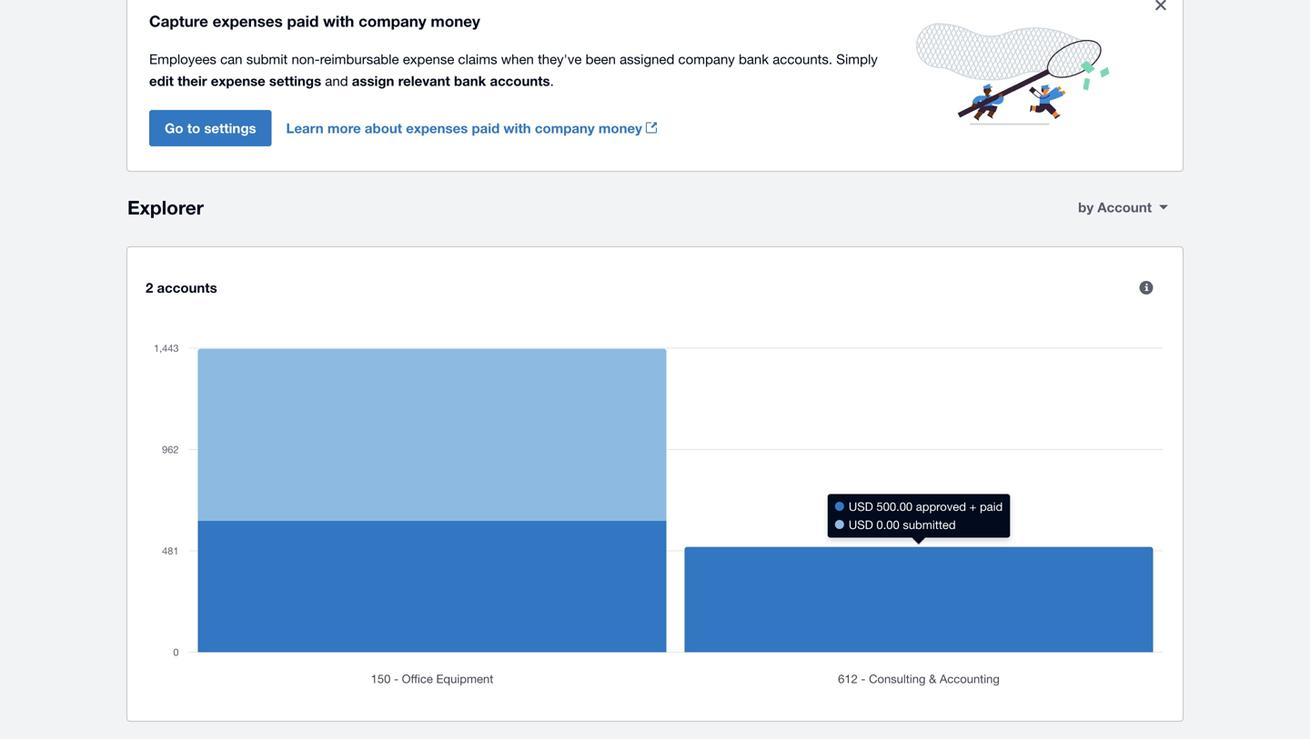 Task type: describe. For each thing, give the bounding box(es) containing it.
.
[[550, 73, 554, 88]]

go
[[165, 120, 183, 136]]

go to settings
[[165, 120, 256, 136]]

they've
[[538, 51, 582, 67]]

by
[[1078, 199, 1094, 216]]

can
[[220, 51, 242, 67]]

capture expenses paid with company money status
[[127, 0, 1183, 171]]

about
[[365, 120, 402, 136]]

employees
[[149, 51, 216, 67]]

1 2 image from the left
[[146, 339, 1164, 703]]

with inside button
[[503, 120, 531, 136]]

2 accounts
[[146, 280, 217, 296]]

key image
[[1128, 270, 1164, 306]]

relevant
[[398, 73, 450, 89]]

learn more about expenses paid with company money link
[[286, 110, 671, 146]]

1 vertical spatial expense
[[211, 73, 265, 89]]

settings inside 'button'
[[204, 120, 256, 136]]

go to settings link
[[149, 110, 286, 146]]

settings inside employees can submit non-reimbursable expense claims when they've been assigned company bank accounts. simply edit their expense settings and assign relevant bank accounts .
[[269, 73, 321, 89]]

0.00
[[876, 518, 899, 532]]

by account
[[1078, 199, 1152, 216]]

and
[[325, 73, 348, 88]]

1 horizontal spatial bank
[[739, 51, 769, 67]]

by account button
[[1064, 189, 1183, 226]]

learn more about expenses paid with company money button
[[286, 110, 671, 146]]

usd 500.00 approved + paid usd 0.00 submitted
[[849, 500, 1003, 532]]

go to settings button
[[149, 110, 272, 146]]

accounts inside employees can submit non-reimbursable expense claims when they've been assigned company bank accounts. simply edit their expense settings and assign relevant bank accounts .
[[490, 73, 550, 89]]

0 horizontal spatial bank
[[454, 73, 486, 89]]

money inside button
[[598, 120, 642, 136]]

+
[[969, 500, 976, 514]]

explorer
[[127, 196, 204, 219]]

0 horizontal spatial expenses
[[213, 12, 283, 30]]

2 usd from the top
[[849, 518, 873, 532]]



Task type: vqa. For each thing, say whether or not it's contained in the screenshot.
top expense
yes



Task type: locate. For each thing, give the bounding box(es) containing it.
0 vertical spatial money
[[431, 12, 480, 30]]

2 horizontal spatial paid
[[980, 500, 1003, 514]]

with
[[323, 12, 354, 30], [503, 120, 531, 136]]

2 horizontal spatial company
[[678, 51, 735, 67]]

expense down the can
[[211, 73, 265, 89]]

company down .
[[535, 120, 595, 136]]

assign
[[352, 73, 394, 89]]

learn
[[286, 120, 324, 136]]

paid down employees can submit non-reimbursable expense claims when they've been assigned company bank accounts. simply edit their expense settings and assign relevant bank accounts .
[[472, 120, 500, 136]]

1 vertical spatial accounts
[[157, 280, 217, 296]]

employees can submit non-reimbursable expense claims when they've been assigned company bank accounts. simply edit their expense settings and assign relevant bank accounts .
[[149, 51, 878, 89]]

2 image
[[146, 339, 1164, 703], [189, 339, 1162, 740]]

money up claims
[[431, 12, 480, 30]]

learn more about expenses paid with company money
[[286, 120, 642, 136]]

when
[[501, 51, 534, 67]]

non-
[[292, 51, 320, 67]]

company
[[359, 12, 426, 30], [678, 51, 735, 67], [535, 120, 595, 136]]

0 vertical spatial bank
[[739, 51, 769, 67]]

paid inside usd 500.00 approved + paid usd 0.00 submitted
[[980, 500, 1003, 514]]

edit
[[149, 73, 174, 89]]

1 horizontal spatial expenses
[[406, 120, 468, 136]]

expenses inside button
[[406, 120, 468, 136]]

expense up relevant at the top of page
[[403, 51, 454, 67]]

500.00
[[876, 500, 913, 514]]

paid up non-
[[287, 12, 319, 30]]

1 horizontal spatial paid
[[472, 120, 500, 136]]

company inside employees can submit non-reimbursable expense claims when they've been assigned company bank accounts. simply edit their expense settings and assign relevant bank accounts .
[[678, 51, 735, 67]]

money
[[431, 12, 480, 30], [598, 120, 642, 136]]

bank
[[739, 51, 769, 67], [454, 73, 486, 89]]

simply
[[836, 51, 878, 67]]

settings right the to
[[204, 120, 256, 136]]

0 vertical spatial expenses
[[213, 12, 283, 30]]

2 vertical spatial company
[[535, 120, 595, 136]]

reimbursable
[[320, 51, 399, 67]]

1 vertical spatial bank
[[454, 73, 486, 89]]

0 horizontal spatial paid
[[287, 12, 319, 30]]

more
[[327, 120, 361, 136]]

usd left 500.00
[[849, 500, 873, 514]]

0 vertical spatial with
[[323, 12, 354, 30]]

expense
[[403, 51, 454, 67], [211, 73, 265, 89]]

approved
[[916, 500, 966, 514]]

submit
[[246, 51, 288, 67]]

accounts.
[[773, 51, 832, 67]]

usd
[[849, 500, 873, 514], [849, 518, 873, 532]]

with down employees can submit non-reimbursable expense claims when they've been assigned company bank accounts. simply edit their expense settings and assign relevant bank accounts .
[[503, 120, 531, 136]]

0 horizontal spatial money
[[431, 12, 480, 30]]

paid inside button
[[472, 120, 500, 136]]

1 horizontal spatial company
[[535, 120, 595, 136]]

postal workers catching money image
[[894, 1, 1131, 147]]

been
[[585, 51, 616, 67]]

1 horizontal spatial with
[[503, 120, 531, 136]]

bank left accounts.
[[739, 51, 769, 67]]

0 vertical spatial paid
[[287, 12, 319, 30]]

capture
[[149, 12, 208, 30]]

their
[[177, 73, 207, 89]]

paid for usd
[[980, 500, 1003, 514]]

0 vertical spatial expense
[[403, 51, 454, 67]]

0 vertical spatial settings
[[269, 73, 321, 89]]

2 vertical spatial paid
[[980, 500, 1003, 514]]

0 horizontal spatial company
[[359, 12, 426, 30]]

paid right +
[[980, 500, 1003, 514]]

0 horizontal spatial expense
[[211, 73, 265, 89]]

money down been
[[598, 120, 642, 136]]

company up reimbursable
[[359, 12, 426, 30]]

1 vertical spatial settings
[[204, 120, 256, 136]]

expenses up the can
[[213, 12, 283, 30]]

1 horizontal spatial accounts
[[490, 73, 550, 89]]

with up reimbursable
[[323, 12, 354, 30]]

0 vertical spatial company
[[359, 12, 426, 30]]

capture expenses paid with company money
[[149, 12, 480, 30]]

assigned
[[620, 51, 674, 67]]

1 horizontal spatial expense
[[403, 51, 454, 67]]

paid for learn
[[472, 120, 500, 136]]

1 horizontal spatial money
[[598, 120, 642, 136]]

0 vertical spatial accounts
[[490, 73, 550, 89]]

settings down non-
[[269, 73, 321, 89]]

1 vertical spatial company
[[678, 51, 735, 67]]

0 horizontal spatial settings
[[204, 120, 256, 136]]

accounts
[[490, 73, 550, 89], [157, 280, 217, 296]]

company right assigned
[[678, 51, 735, 67]]

expenses down relevant at the top of page
[[406, 120, 468, 136]]

bank down claims
[[454, 73, 486, 89]]

company inside learn more about expenses paid with company money button
[[535, 120, 595, 136]]

1 horizontal spatial settings
[[269, 73, 321, 89]]

2
[[146, 280, 153, 296]]

claims
[[458, 51, 497, 67]]

1 vertical spatial expenses
[[406, 120, 468, 136]]

account
[[1097, 199, 1152, 216]]

to
[[187, 120, 200, 136]]

submitted
[[903, 518, 956, 532]]

1 vertical spatial money
[[598, 120, 642, 136]]

1 vertical spatial with
[[503, 120, 531, 136]]

accounts down when
[[490, 73, 550, 89]]

paid
[[287, 12, 319, 30], [472, 120, 500, 136], [980, 500, 1003, 514]]

accounts right 2
[[157, 280, 217, 296]]

1 vertical spatial paid
[[472, 120, 500, 136]]

2 2 image from the left
[[189, 339, 1162, 740]]

usd left 0.00
[[849, 518, 873, 532]]

settings
[[269, 73, 321, 89], [204, 120, 256, 136]]

1 usd from the top
[[849, 500, 873, 514]]

0 horizontal spatial with
[[323, 12, 354, 30]]

0 horizontal spatial accounts
[[157, 280, 217, 296]]

1 vertical spatial usd
[[849, 518, 873, 532]]

expenses
[[213, 12, 283, 30], [406, 120, 468, 136]]

0 vertical spatial usd
[[849, 500, 873, 514]]



